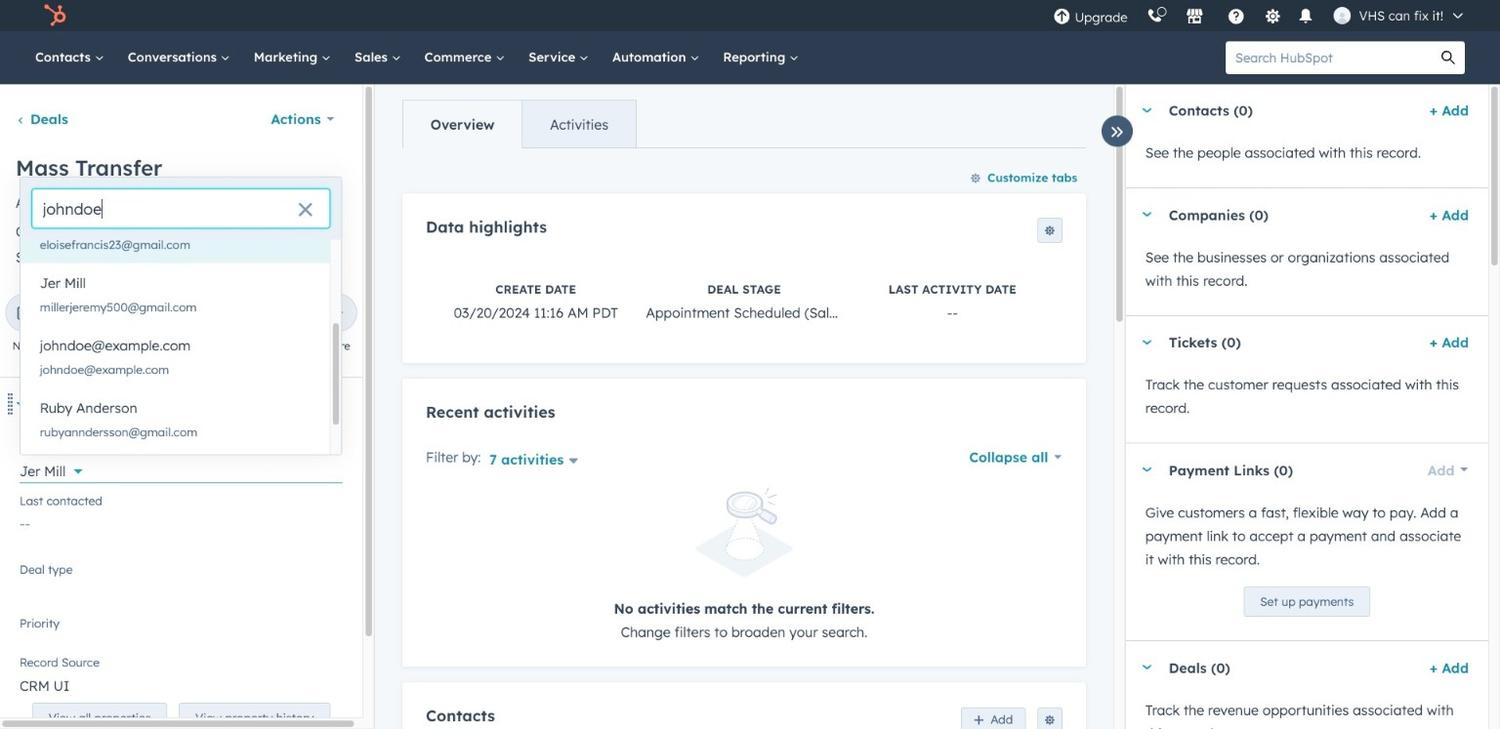 Task type: locate. For each thing, give the bounding box(es) containing it.
0 vertical spatial caret image
[[1141, 212, 1153, 217]]

alert
[[426, 488, 1063, 644]]

1 vertical spatial caret image
[[1141, 340, 1153, 345]]

MM/DD/YYYY text field
[[93, 219, 231, 244]]

navigation
[[402, 100, 637, 148]]

2 caret image from the top
[[1141, 340, 1153, 345]]

caret image
[[1141, 212, 1153, 217], [1141, 340, 1153, 345]]

jacob simon image
[[1334, 7, 1351, 24]]

menu
[[1044, 0, 1477, 31]]

note image
[[16, 306, 34, 324]]

list box
[[20, 201, 342, 509]]

-- text field
[[20, 506, 343, 537]]

caret image
[[1141, 108, 1153, 113], [16, 402, 27, 407], [1141, 468, 1153, 473], [1141, 665, 1153, 670]]



Task type: vqa. For each thing, say whether or not it's contained in the screenshot.
Call icon
yes



Task type: describe. For each thing, give the bounding box(es) containing it.
Search search field
[[32, 189, 330, 228]]

call image
[[141, 306, 159, 324]]

1 caret image from the top
[[1141, 212, 1153, 217]]

Search HubSpot search field
[[1226, 41, 1432, 74]]

marketplaces image
[[1186, 9, 1204, 26]]

clear input image
[[298, 203, 313, 219]]

more image
[[329, 306, 346, 324]]

email image
[[79, 306, 96, 324]]



